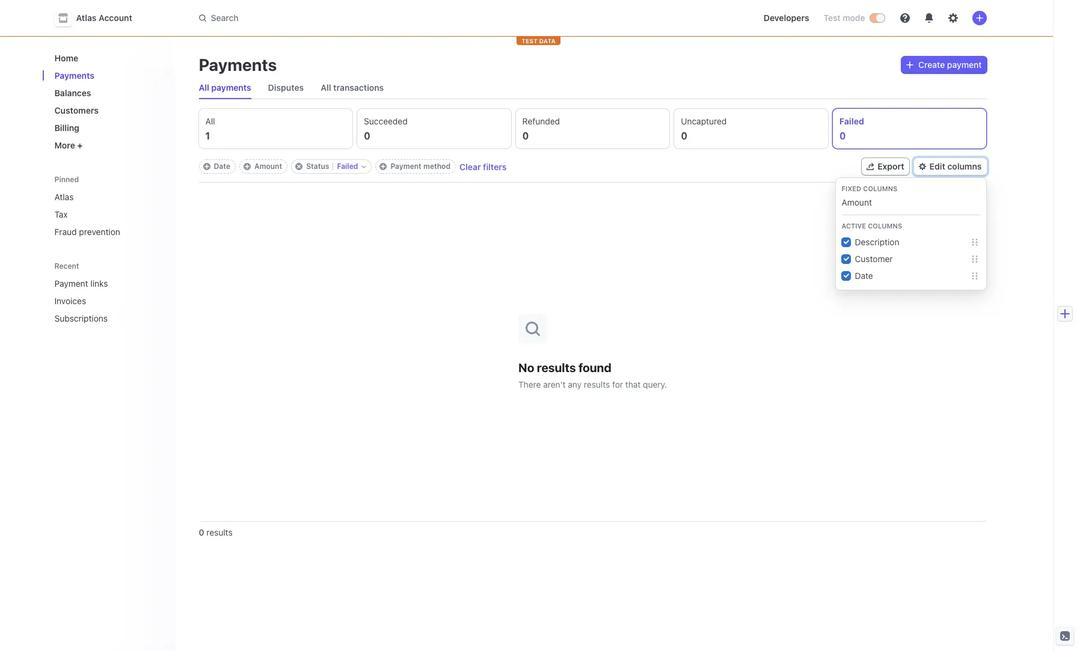 Task type: describe. For each thing, give the bounding box(es) containing it.
account
[[99, 13, 132, 23]]

failed 0
[[840, 116, 865, 141]]

atlas account button
[[54, 10, 144, 26]]

payment links link
[[50, 274, 148, 294]]

edit columns
[[930, 161, 982, 172]]

customers
[[54, 105, 99, 116]]

export button
[[863, 158, 910, 175]]

refunded
[[523, 116, 560, 126]]

1 vertical spatial results
[[584, 379, 610, 390]]

Date checkbox
[[842, 272, 851, 280]]

failed for failed
[[337, 162, 358, 171]]

active columns
[[842, 222, 903, 230]]

1 horizontal spatial date
[[856, 271, 874, 281]]

recent
[[54, 262, 79, 271]]

Search search field
[[192, 7, 531, 29]]

1
[[206, 131, 210, 141]]

payments inside core navigation links element
[[54, 70, 94, 81]]

mode
[[843, 13, 866, 23]]

there
[[519, 379, 541, 390]]

columns for edit columns
[[948, 161, 982, 172]]

test data
[[522, 37, 556, 45]]

succeeded 0
[[364, 116, 408, 141]]

payment
[[948, 60, 982, 70]]

pinned navigation links element
[[50, 170, 168, 242]]

payment links
[[54, 279, 108, 289]]

more
[[54, 140, 75, 150]]

amount inside clear filters toolbar
[[255, 162, 282, 171]]

svg image
[[907, 61, 914, 69]]

results for no
[[537, 361, 576, 375]]

payment for payment links
[[54, 279, 88, 289]]

billing
[[54, 123, 79, 133]]

all 1
[[206, 116, 215, 141]]

Description checkbox
[[842, 238, 851, 247]]

add date image
[[203, 163, 210, 170]]

description
[[856, 237, 900, 247]]

+
[[77, 140, 83, 150]]

no
[[519, 361, 535, 375]]

balances link
[[50, 83, 165, 103]]

payments link
[[50, 66, 165, 85]]

create payment
[[919, 60, 982, 70]]

no results found there aren't any results for that query.
[[519, 361, 667, 390]]

payments
[[211, 82, 251, 93]]

amount inside fixed columns amount
[[842, 197, 873, 208]]

settings image
[[949, 13, 958, 23]]

clear filters
[[460, 162, 507, 172]]

subscriptions link
[[50, 309, 148, 329]]

links
[[90, 279, 108, 289]]

atlas for atlas account
[[76, 13, 97, 23]]

fraud
[[54, 227, 77, 237]]

failed for failed 0
[[840, 116, 865, 126]]

for
[[613, 379, 624, 390]]

transactions
[[333, 82, 384, 93]]

atlas for atlas
[[54, 192, 74, 202]]

edit columns button
[[915, 158, 987, 175]]

1 horizontal spatial payments
[[199, 55, 277, 75]]

results for 0
[[207, 528, 233, 538]]

any
[[568, 379, 582, 390]]

create payment button
[[902, 57, 987, 73]]



Task type: locate. For each thing, give the bounding box(es) containing it.
clear filters toolbar
[[199, 159, 507, 174]]

failed left edit status image
[[337, 162, 358, 171]]

recent navigation links element
[[42, 256, 175, 329]]

0 vertical spatial results
[[537, 361, 576, 375]]

prevention
[[79, 227, 120, 237]]

amount
[[255, 162, 282, 171], [842, 197, 873, 208]]

payment
[[391, 162, 422, 171], [54, 279, 88, 289]]

date right date option
[[856, 271, 874, 281]]

test
[[824, 13, 841, 23]]

query.
[[643, 379, 667, 390]]

1 horizontal spatial results
[[537, 361, 576, 375]]

more +
[[54, 140, 83, 150]]

test mode
[[824, 13, 866, 23]]

1 vertical spatial payment
[[54, 279, 88, 289]]

payment inside clear filters toolbar
[[391, 162, 422, 171]]

amount down fixed
[[842, 197, 873, 208]]

help image
[[901, 13, 910, 23]]

tax link
[[50, 205, 165, 224]]

disputes link
[[263, 79, 309, 96]]

method
[[424, 162, 451, 171]]

edit status image
[[362, 164, 367, 169]]

tax
[[54, 209, 68, 220]]

clear filters button
[[460, 162, 507, 172]]

date
[[214, 162, 231, 171], [856, 271, 874, 281]]

uncaptured
[[681, 116, 727, 126]]

payment method
[[391, 162, 451, 171]]

home link
[[50, 48, 165, 68]]

all left payments
[[199, 82, 209, 93]]

0 horizontal spatial failed
[[337, 162, 358, 171]]

2 vertical spatial columns
[[869, 222, 903, 230]]

0 vertical spatial date
[[214, 162, 231, 171]]

add amount image
[[244, 163, 251, 170]]

pinned
[[54, 175, 79, 184]]

failed inside clear filters toolbar
[[337, 162, 358, 171]]

0 for succeeded 0
[[364, 131, 371, 141]]

0 results
[[199, 528, 233, 538]]

0 horizontal spatial atlas
[[54, 192, 74, 202]]

edit
[[930, 161, 946, 172]]

pinned element
[[50, 187, 165, 242]]

0 horizontal spatial amount
[[255, 162, 282, 171]]

columns for fixed columns amount
[[864, 185, 898, 193]]

0 vertical spatial failed
[[840, 116, 865, 126]]

columns right 'edit'
[[948, 161, 982, 172]]

invoices link
[[50, 291, 148, 311]]

0 vertical spatial payment
[[391, 162, 422, 171]]

1 horizontal spatial amount
[[842, 197, 873, 208]]

0 inside 'succeeded 0'
[[364, 131, 371, 141]]

1 horizontal spatial atlas
[[76, 13, 97, 23]]

home
[[54, 53, 78, 63]]

1 vertical spatial amount
[[842, 197, 873, 208]]

balances
[[54, 88, 91, 98]]

core navigation links element
[[50, 48, 165, 155]]

atlas inside button
[[76, 13, 97, 23]]

0 horizontal spatial date
[[214, 162, 231, 171]]

0 vertical spatial columns
[[948, 161, 982, 172]]

all
[[199, 82, 209, 93], [321, 82, 331, 93], [206, 116, 215, 126]]

Customer checkbox
[[842, 255, 851, 264]]

1 horizontal spatial failed
[[840, 116, 865, 126]]

payment for payment method
[[391, 162, 422, 171]]

recent element
[[42, 274, 175, 329]]

found
[[579, 361, 612, 375]]

search
[[211, 13, 239, 23]]

1 vertical spatial atlas
[[54, 192, 74, 202]]

add payment method image
[[380, 163, 387, 170]]

billing link
[[50, 118, 165, 138]]

2 vertical spatial results
[[207, 528, 233, 538]]

fraud prevention link
[[50, 222, 165, 242]]

customer
[[856, 254, 893, 264]]

all transactions
[[321, 82, 384, 93]]

Search text field
[[192, 7, 531, 29]]

clear
[[460, 162, 481, 172]]

columns for active columns
[[869, 222, 903, 230]]

tab list containing 1
[[199, 109, 987, 149]]

date right add date icon
[[214, 162, 231, 171]]

succeeded
[[364, 116, 408, 126]]

payments up balances
[[54, 70, 94, 81]]

customers link
[[50, 101, 165, 120]]

all payments
[[199, 82, 251, 93]]

1 vertical spatial columns
[[864, 185, 898, 193]]

1 vertical spatial failed
[[337, 162, 358, 171]]

payment inside recent element
[[54, 279, 88, 289]]

active
[[842, 222, 867, 230]]

columns up description
[[869, 222, 903, 230]]

invoices
[[54, 296, 86, 306]]

all up 1
[[206, 116, 215, 126]]

payments up payments
[[199, 55, 277, 75]]

aren't
[[544, 379, 566, 390]]

subscriptions
[[54, 314, 108, 324]]

that
[[626, 379, 641, 390]]

payment up the "invoices"
[[54, 279, 88, 289]]

0 horizontal spatial payments
[[54, 70, 94, 81]]

refunded 0
[[523, 116, 560, 141]]

failed up export button
[[840, 116, 865, 126]]

tab list containing all payments
[[194, 77, 987, 99]]

payment right add payment method icon
[[391, 162, 422, 171]]

0 for failed 0
[[840, 131, 846, 141]]

developers
[[764, 13, 810, 23]]

all for transactions
[[321, 82, 331, 93]]

failed
[[840, 116, 865, 126], [337, 162, 358, 171]]

1 horizontal spatial payment
[[391, 162, 422, 171]]

export
[[878, 161, 905, 172]]

all transactions link
[[316, 79, 389, 96]]

disputes
[[268, 82, 304, 93]]

columns down export button
[[864, 185, 898, 193]]

data
[[540, 37, 556, 45]]

atlas account
[[76, 13, 132, 23]]

columns inside fixed columns amount
[[864, 185, 898, 193]]

atlas
[[76, 13, 97, 23], [54, 192, 74, 202]]

all for 1
[[206, 116, 215, 126]]

all payments link
[[194, 79, 256, 96]]

fraud prevention
[[54, 227, 120, 237]]

0 vertical spatial atlas
[[76, 13, 97, 23]]

columns inside button
[[948, 161, 982, 172]]

0 inside failed 0
[[840, 131, 846, 141]]

results
[[537, 361, 576, 375], [584, 379, 610, 390], [207, 528, 233, 538]]

0 inside refunded 0
[[523, 131, 529, 141]]

remove status image
[[296, 163, 303, 170]]

atlas link
[[50, 187, 165, 207]]

1 vertical spatial date
[[856, 271, 874, 281]]

0 horizontal spatial results
[[207, 528, 233, 538]]

uncaptured 0
[[681, 116, 727, 141]]

all left 'transactions'
[[321, 82, 331, 93]]

amount right the add amount image
[[255, 162, 282, 171]]

0 for refunded 0
[[523, 131, 529, 141]]

columns
[[948, 161, 982, 172], [864, 185, 898, 193], [869, 222, 903, 230]]

fixed
[[842, 185, 862, 193]]

notifications image
[[925, 13, 934, 23]]

test
[[522, 37, 538, 45]]

0 inside uncaptured 0
[[681, 131, 688, 141]]

developers link
[[759, 8, 815, 28]]

0 vertical spatial tab list
[[194, 77, 987, 99]]

create
[[919, 60, 946, 70]]

1 vertical spatial tab list
[[199, 109, 987, 149]]

0
[[364, 131, 371, 141], [523, 131, 529, 141], [681, 131, 688, 141], [840, 131, 846, 141], [199, 528, 204, 538]]

0 for uncaptured 0
[[681, 131, 688, 141]]

2 horizontal spatial results
[[584, 379, 610, 390]]

all for payments
[[199, 82, 209, 93]]

atlas inside pinned element
[[54, 192, 74, 202]]

0 vertical spatial amount
[[255, 162, 282, 171]]

atlas down pinned
[[54, 192, 74, 202]]

payments
[[199, 55, 277, 75], [54, 70, 94, 81]]

tab list
[[194, 77, 987, 99], [199, 109, 987, 149]]

0 horizontal spatial payment
[[54, 279, 88, 289]]

status
[[306, 162, 329, 171]]

date inside clear filters toolbar
[[214, 162, 231, 171]]

fixed columns amount
[[842, 185, 898, 208]]

atlas left account
[[76, 13, 97, 23]]

filters
[[483, 162, 507, 172]]



Task type: vqa. For each thing, say whether or not it's contained in the screenshot.


